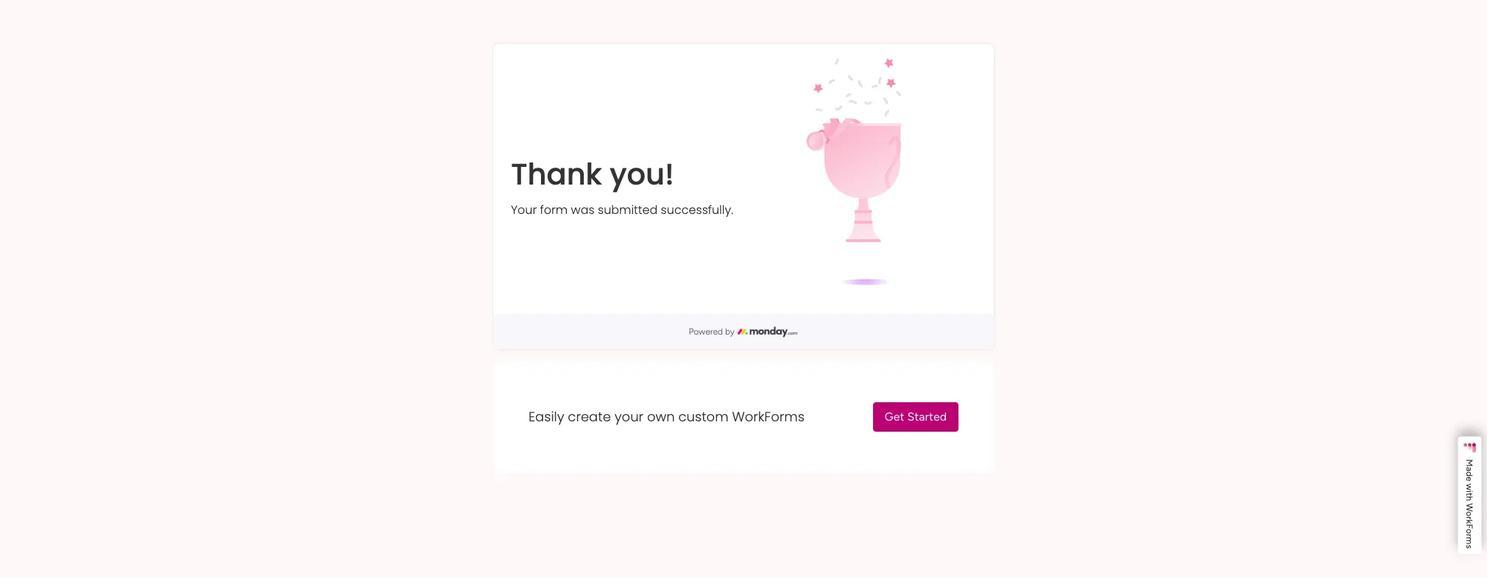 Task type: vqa. For each thing, say whether or not it's contained in the screenshot.
an for image
no



Task type: locate. For each thing, give the bounding box(es) containing it.
lottie animation image
[[779, 56, 946, 292]]

successfully.
[[661, 201, 733, 218]]

f
[[1464, 525, 1475, 529]]

1 o from the top
[[1464, 512, 1475, 517]]

a
[[1464, 467, 1475, 472]]

0 vertical spatial o
[[1464, 512, 1475, 517]]

was
[[571, 201, 595, 218]]

m
[[1464, 460, 1475, 467]]

your
[[615, 408, 643, 426]]

1 r from the top
[[1464, 517, 1475, 520]]

r up the f
[[1464, 517, 1475, 520]]

w
[[1464, 504, 1475, 512]]

h
[[1464, 497, 1475, 502]]

powered by
[[689, 327, 735, 337]]

get started button
[[873, 403, 959, 432]]

powered
[[689, 327, 723, 337]]

lottie animation element
[[779, 56, 946, 295]]

m
[[1464, 537, 1475, 545]]

0 vertical spatial r
[[1464, 517, 1475, 520]]

thank you! your form was submitted successfully.
[[511, 154, 733, 218]]

o up 'k'
[[1464, 512, 1475, 517]]

easily create your own custom workforms
[[529, 408, 805, 426]]

2 o from the top
[[1464, 529, 1475, 534]]

submitted
[[598, 201, 658, 218]]

create
[[568, 408, 611, 426]]

e
[[1464, 477, 1475, 482]]

o up m
[[1464, 529, 1475, 534]]

own
[[647, 408, 675, 426]]

1 vertical spatial o
[[1464, 529, 1475, 534]]

r
[[1464, 517, 1475, 520], [1464, 534, 1475, 538]]

i
[[1464, 491, 1475, 493]]

powered by link
[[493, 315, 994, 350]]

1 vertical spatial r
[[1464, 534, 1475, 538]]

o
[[1464, 512, 1475, 517], [1464, 529, 1475, 534]]

you!
[[610, 154, 674, 195]]

monday_logo_full image
[[738, 325, 798, 340]]

thank
[[511, 154, 602, 195]]

r down the f
[[1464, 534, 1475, 538]]



Task type: describe. For each thing, give the bounding box(es) containing it.
your
[[511, 201, 537, 218]]

form
[[540, 201, 568, 218]]

easily
[[529, 408, 564, 426]]

by
[[725, 327, 735, 337]]

d
[[1464, 472, 1475, 477]]

get
[[885, 410, 904, 424]]

get started
[[885, 410, 947, 424]]

2 r from the top
[[1464, 534, 1475, 538]]

s
[[1464, 545, 1475, 549]]

form form
[[0, 0, 1487, 579]]

w
[[1464, 484, 1475, 491]]

k
[[1464, 520, 1475, 525]]

workforms
[[732, 408, 805, 426]]

started
[[907, 410, 947, 424]]

m a d e w i t h w o r k f o r m s
[[1464, 460, 1475, 549]]

m a d e w i t h w o r k f o r m s button
[[1458, 437, 1481, 555]]

t
[[1464, 493, 1475, 497]]

custom
[[678, 408, 728, 426]]



